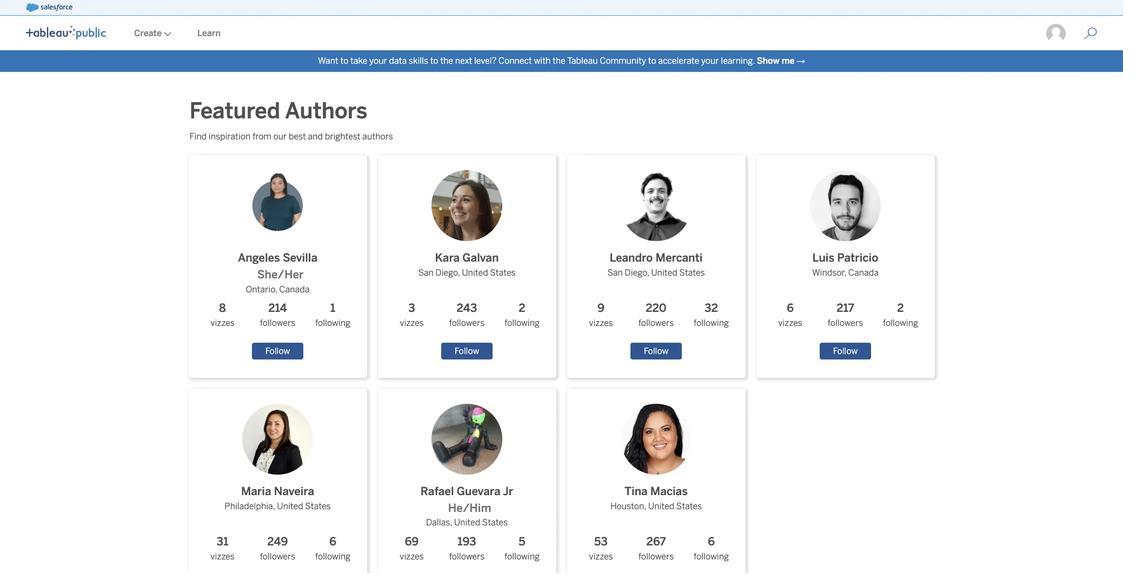 Task type: locate. For each thing, give the bounding box(es) containing it.
follow for 243
[[455, 346, 479, 356]]

follow down "214 followers"
[[265, 346, 290, 356]]

220
[[646, 302, 667, 315]]

dallas, united states
[[426, 518, 508, 528]]

to left accelerate in the top of the page
[[648, 56, 656, 66]]

united down he/him
[[454, 518, 480, 528]]

1 horizontal spatial your
[[701, 56, 719, 66]]

diego, down the kara
[[435, 268, 460, 278]]

windsor,
[[812, 268, 846, 278]]

diego, down 'leandro'
[[625, 268, 649, 278]]

1 follow from the left
[[265, 346, 290, 356]]

0 horizontal spatial canada
[[279, 284, 310, 295]]

your right the 'take'
[[369, 56, 387, 66]]

follow button for 214
[[252, 343, 304, 360]]

luis patricio link
[[801, 162, 889, 267]]

your
[[369, 56, 387, 66], [701, 56, 719, 66]]

learn link
[[184, 17, 234, 50]]

kara galvan
[[435, 251, 499, 264]]

leandro
[[610, 251, 653, 264]]

1 san diego, united states from the left
[[418, 268, 516, 278]]

193
[[458, 535, 476, 548]]

naveira
[[274, 485, 314, 498]]

1 the from the left
[[440, 56, 453, 66]]

following for 267
[[694, 551, 729, 562]]

to right skills at the left of the page
[[430, 56, 438, 66]]

with
[[534, 56, 551, 66]]

1 horizontal spatial canada
[[848, 268, 879, 278]]

san diego, united states down kara galvan
[[418, 268, 516, 278]]

follow down 243 followers
[[455, 346, 479, 356]]

states down the macias
[[676, 501, 702, 511]]

267 followers
[[638, 535, 674, 562]]

1 following
[[315, 302, 350, 328]]

1 horizontal spatial 2 following
[[883, 302, 918, 328]]

follow button for 243
[[441, 343, 493, 360]]

canada down patricio
[[848, 268, 879, 278]]

3 to from the left
[[648, 56, 656, 66]]

followers down the 243
[[449, 318, 485, 328]]

0 horizontal spatial san
[[418, 268, 434, 278]]

states down the galvan
[[490, 268, 516, 278]]

0 horizontal spatial diego,
[[435, 268, 460, 278]]

8
[[219, 302, 226, 315]]

tina macias link
[[610, 395, 702, 500]]

1 6 following from the left
[[315, 535, 350, 562]]

vizzes
[[211, 318, 235, 328], [400, 318, 424, 328], [589, 318, 613, 328], [778, 318, 802, 328], [211, 551, 235, 562], [400, 551, 424, 562], [589, 551, 613, 562]]

follow down 217 followers
[[833, 346, 858, 356]]

san diego, united states down leandro mercanti
[[607, 268, 705, 278]]

connect
[[498, 56, 532, 66]]

6 following for 267
[[694, 535, 729, 562]]

2 san diego, united states from the left
[[607, 268, 705, 278]]

0 horizontal spatial your
[[369, 56, 387, 66]]

united down tina macias
[[648, 501, 674, 511]]

diego, for kara
[[435, 268, 460, 278]]

6 for tina macias
[[708, 535, 715, 548]]

2 follow button from the left
[[441, 343, 493, 360]]

1 vertical spatial canada
[[279, 284, 310, 295]]

4 follow from the left
[[833, 346, 858, 356]]

2 for 243
[[519, 302, 525, 315]]

followers down 249
[[260, 551, 295, 562]]

1 horizontal spatial san diego, united states
[[607, 268, 705, 278]]

1 horizontal spatial san
[[607, 268, 623, 278]]

2 6 following from the left
[[694, 535, 729, 562]]

avatar image for luis patricio image
[[810, 170, 881, 241]]

followers for 267
[[638, 551, 674, 562]]

the right the with
[[553, 56, 566, 66]]

0 horizontal spatial the
[[440, 56, 453, 66]]

0 horizontal spatial 2 following
[[504, 302, 540, 328]]

2 follow from the left
[[455, 346, 479, 356]]

1 2 following from the left
[[504, 302, 540, 328]]

following
[[315, 318, 350, 328], [504, 318, 540, 328], [694, 318, 729, 328], [883, 318, 918, 328], [315, 551, 350, 562], [504, 551, 540, 562], [694, 551, 729, 562]]

states down mercanti
[[679, 268, 705, 278]]

follow down 220 followers
[[644, 346, 669, 356]]

states for tina macias
[[676, 501, 702, 511]]

9
[[597, 302, 605, 315]]

united
[[462, 268, 488, 278], [651, 268, 677, 278], [277, 501, 303, 511], [648, 501, 674, 511], [454, 518, 480, 528]]

2 san from the left
[[607, 268, 623, 278]]

accelerate
[[658, 56, 699, 66]]

canada down she/her
[[279, 284, 310, 295]]

follow
[[265, 346, 290, 356], [455, 346, 479, 356], [644, 346, 669, 356], [833, 346, 858, 356]]

mercanti
[[656, 251, 703, 264]]

3 follow from the left
[[644, 346, 669, 356]]

5
[[519, 535, 525, 548]]

0 horizontal spatial to
[[340, 56, 348, 66]]

53
[[594, 535, 608, 548]]

united down the naveira
[[277, 501, 303, 511]]

243
[[457, 302, 477, 315]]

follow button down "214 followers"
[[252, 343, 304, 360]]

take
[[350, 56, 367, 66]]

san down 'leandro'
[[607, 268, 623, 278]]

to left the 'take'
[[340, 56, 348, 66]]

from
[[252, 131, 271, 142]]

193 followers
[[449, 535, 485, 562]]

following for 220
[[694, 318, 729, 328]]

1 2 from the left
[[519, 302, 525, 315]]

2 following
[[504, 302, 540, 328], [883, 302, 918, 328]]

1 diego, from the left
[[435, 268, 460, 278]]

states down the naveira
[[305, 501, 331, 511]]

leandro mercanti
[[610, 251, 703, 264]]

the left "next"
[[440, 56, 453, 66]]

220 followers
[[638, 302, 674, 328]]

philadelphia,
[[225, 501, 275, 511]]

level?
[[474, 56, 497, 66]]

1 horizontal spatial 6
[[708, 535, 715, 548]]

rafael
[[421, 485, 454, 498]]

1 to from the left
[[340, 56, 348, 66]]

diego,
[[435, 268, 460, 278], [625, 268, 649, 278]]

0 horizontal spatial 6
[[329, 535, 336, 548]]

6
[[787, 302, 794, 315], [329, 535, 336, 548], [708, 535, 715, 548]]

followers down 267
[[638, 551, 674, 562]]

follow button for 220
[[630, 343, 682, 360]]

followers for 243
[[449, 318, 485, 328]]

san diego, united states for mercanti
[[607, 268, 705, 278]]

follow button down 217 followers
[[820, 343, 871, 360]]

followers down 193
[[449, 551, 485, 562]]

1 horizontal spatial 2
[[897, 302, 904, 315]]

0 horizontal spatial 2
[[519, 302, 525, 315]]

the
[[440, 56, 453, 66], [553, 56, 566, 66]]

32 following
[[694, 302, 729, 328]]

vizzes for 3
[[400, 318, 424, 328]]

your left the learning.
[[701, 56, 719, 66]]

united down leandro mercanti
[[651, 268, 677, 278]]

1 follow button from the left
[[252, 343, 304, 360]]

salesforce logo image
[[26, 3, 72, 12]]

2
[[519, 302, 525, 315], [897, 302, 904, 315]]

greg.robinson3551 image
[[1045, 23, 1067, 44]]

followers for 193
[[449, 551, 485, 562]]

31
[[217, 535, 228, 548]]

san for kara
[[418, 268, 434, 278]]

he/him
[[448, 502, 491, 515]]

san up 3 vizzes
[[418, 268, 434, 278]]

best
[[289, 131, 306, 142]]

2 horizontal spatial 6
[[787, 302, 794, 315]]

tableau
[[567, 56, 598, 66]]

create button
[[121, 17, 184, 50]]

want
[[318, 56, 338, 66]]

1 horizontal spatial to
[[430, 56, 438, 66]]

2 diego, from the left
[[625, 268, 649, 278]]

states down he/him
[[482, 518, 508, 528]]

follow button down 220 followers
[[630, 343, 682, 360]]

3 follow button from the left
[[630, 343, 682, 360]]

0 vertical spatial canada
[[848, 268, 879, 278]]

1 your from the left
[[369, 56, 387, 66]]

kara galvan link
[[418, 162, 516, 267]]

followers down 217
[[828, 318, 863, 328]]

4 follow button from the left
[[820, 343, 871, 360]]

1 horizontal spatial 6 following
[[694, 535, 729, 562]]

249 followers
[[260, 535, 295, 562]]

canada for 217
[[848, 268, 879, 278]]

2 horizontal spatial to
[[648, 56, 656, 66]]

learning.
[[721, 56, 755, 66]]

followers down 220
[[638, 318, 674, 328]]

vizzes for 53
[[589, 551, 613, 562]]

2 the from the left
[[553, 56, 566, 66]]

luis
[[812, 251, 834, 264]]

1 horizontal spatial the
[[553, 56, 566, 66]]

avatar image for angeles sevilla image
[[242, 170, 313, 241]]

2 2 from the left
[[897, 302, 904, 315]]

go to search image
[[1071, 27, 1110, 40]]

2 2 following from the left
[[883, 302, 918, 328]]

217 followers
[[828, 302, 863, 328]]

to
[[340, 56, 348, 66], [430, 56, 438, 66], [648, 56, 656, 66]]

0 horizontal spatial san diego, united states
[[418, 268, 516, 278]]

2 for 217
[[897, 302, 904, 315]]

0 horizontal spatial 6 following
[[315, 535, 350, 562]]

1 horizontal spatial diego,
[[625, 268, 649, 278]]

canada
[[848, 268, 879, 278], [279, 284, 310, 295]]

32
[[705, 302, 718, 315]]

followers down 214
[[260, 318, 295, 328]]

rafael guevara jr he/him
[[421, 485, 513, 515]]

canada for 214
[[279, 284, 310, 295]]

following for 217
[[883, 318, 918, 328]]

show
[[757, 56, 780, 66]]

maria naveira link
[[225, 395, 331, 500]]

follow button
[[252, 343, 304, 360], [441, 343, 493, 360], [630, 343, 682, 360], [820, 343, 871, 360]]

follow button down 243 followers
[[441, 343, 493, 360]]

6 inside "6 vizzes"
[[787, 302, 794, 315]]

authors
[[285, 98, 367, 124]]

8 vizzes
[[211, 302, 235, 328]]

angeles
[[238, 251, 280, 264]]

1 san from the left
[[418, 268, 434, 278]]

featured
[[190, 98, 280, 124]]

followers for 249
[[260, 551, 295, 562]]



Task type: vqa. For each thing, say whether or not it's contained in the screenshot.
Trailhead: Data Storytelling with Tableau Public's MORE
no



Task type: describe. For each thing, give the bounding box(es) containing it.
follow for 214
[[265, 346, 290, 356]]

united down the galvan
[[462, 268, 488, 278]]

tina
[[625, 485, 648, 498]]

avatar image for leandro mercanti image
[[621, 170, 692, 241]]

next
[[455, 56, 472, 66]]

6 vizzes
[[778, 302, 802, 328]]

217
[[837, 302, 854, 315]]

san diego, united states for galvan
[[418, 268, 516, 278]]

vizzes for 8
[[211, 318, 235, 328]]

diego, for leandro
[[625, 268, 649, 278]]

houston, united states
[[610, 501, 702, 511]]

and
[[308, 131, 323, 142]]

214
[[268, 302, 287, 315]]

want to take your data skills to the next level? connect with the tableau community to accelerate your learning. show me →
[[318, 56, 805, 66]]

houston,
[[610, 501, 646, 511]]

guevara
[[457, 485, 500, 498]]

3 vizzes
[[400, 302, 424, 328]]

maria naveira
[[241, 485, 314, 498]]

data
[[389, 56, 407, 66]]

featured authors
[[190, 98, 367, 124]]

states for rafael guevara jr
[[482, 518, 508, 528]]

followers for 217
[[828, 318, 863, 328]]

vizzes for 6
[[778, 318, 802, 328]]

2 your from the left
[[701, 56, 719, 66]]

galvan
[[462, 251, 499, 264]]

me
[[782, 56, 795, 66]]

san for leandro
[[607, 268, 623, 278]]

united for rafael guevara jr
[[454, 518, 480, 528]]

following for 249
[[315, 551, 350, 562]]

avatar image for tina macias image
[[621, 404, 692, 475]]

show me link
[[757, 56, 795, 66]]

following for 193
[[504, 551, 540, 562]]

learn
[[197, 28, 221, 38]]

31 vizzes
[[211, 535, 235, 562]]

following for 243
[[504, 318, 540, 328]]

214 followers
[[260, 302, 295, 328]]

53 vizzes
[[589, 535, 613, 562]]

avatar image for maria naveira image
[[242, 404, 313, 475]]

vizzes for 9
[[589, 318, 613, 328]]

patricio
[[837, 251, 878, 264]]

angeles sevilla she/her
[[238, 251, 317, 281]]

3
[[408, 302, 415, 315]]

find
[[190, 131, 207, 142]]

she/her
[[257, 268, 304, 281]]

dallas,
[[426, 518, 452, 528]]

philadelphia, united states
[[225, 501, 331, 511]]

sevilla
[[283, 251, 317, 264]]

leandro mercanti link
[[607, 162, 705, 267]]

our
[[273, 131, 287, 142]]

5 following
[[504, 535, 540, 562]]

inspiration
[[209, 131, 251, 142]]

6 following for 249
[[315, 535, 350, 562]]

→
[[797, 56, 805, 66]]

avatar image for rafael guevara jr image
[[431, 404, 502, 475]]

243 followers
[[449, 302, 485, 328]]

windsor, canada
[[812, 268, 879, 278]]

avatar image for kara galvan image
[[431, 170, 502, 241]]

macias
[[650, 485, 688, 498]]

follow button for 217
[[820, 343, 871, 360]]

logo image
[[26, 25, 106, 39]]

vizzes for 69
[[400, 551, 424, 562]]

ontario, canada
[[246, 284, 310, 295]]

united for tina macias
[[648, 501, 674, 511]]

9 vizzes
[[589, 302, 613, 328]]

followers for 220
[[638, 318, 674, 328]]

brightest
[[325, 131, 361, 142]]

267
[[646, 535, 666, 548]]

1
[[330, 302, 335, 315]]

69 vizzes
[[400, 535, 424, 562]]

follow for 217
[[833, 346, 858, 356]]

authors
[[362, 131, 393, 142]]

followers for 214
[[260, 318, 295, 328]]

ontario,
[[246, 284, 277, 295]]

following for 214
[[315, 318, 350, 328]]

kara
[[435, 251, 460, 264]]

69
[[405, 535, 419, 548]]

249
[[267, 535, 288, 548]]

vizzes for 31
[[211, 551, 235, 562]]

find inspiration from our best and brightest authors
[[190, 131, 393, 142]]

luis patricio
[[812, 251, 878, 264]]

maria
[[241, 485, 271, 498]]

6 for maria naveira
[[329, 535, 336, 548]]

2 following for 243
[[504, 302, 540, 328]]

united for maria naveira
[[277, 501, 303, 511]]

community
[[600, 56, 646, 66]]

create
[[134, 28, 162, 38]]

follow for 220
[[644, 346, 669, 356]]

states for maria naveira
[[305, 501, 331, 511]]

skills
[[409, 56, 428, 66]]

2 to from the left
[[430, 56, 438, 66]]

tina macias
[[625, 485, 688, 498]]

2 following for 217
[[883, 302, 918, 328]]



